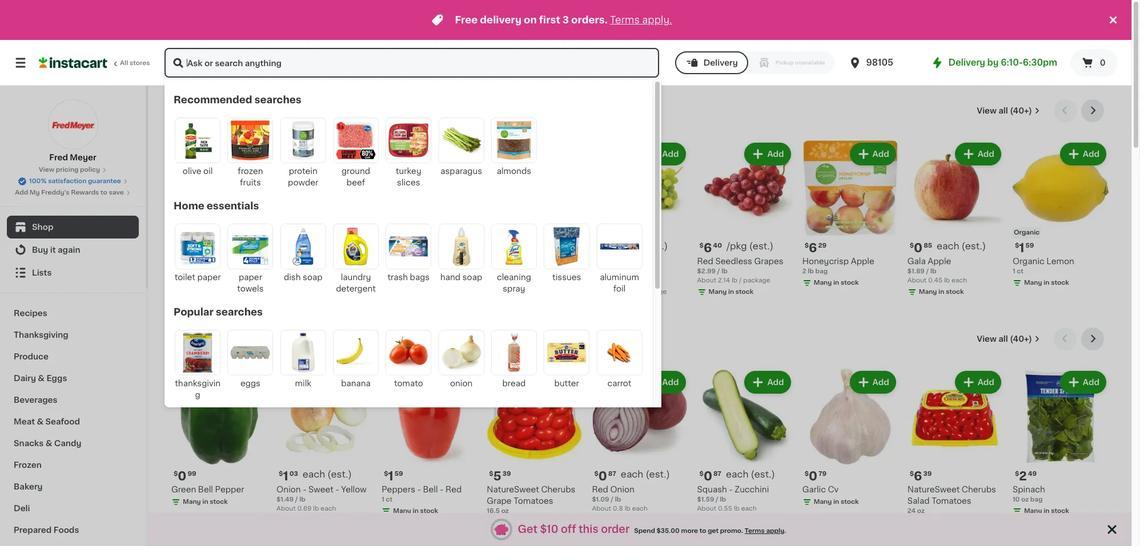 Task type: describe. For each thing, give the bounding box(es) containing it.
organic up $ 0 29
[[173, 230, 199, 236]]

home essentials
[[174, 202, 259, 211]]

79
[[819, 472, 827, 478]]

again
[[58, 246, 80, 254]]

ct inside avocado - large 1 ct
[[281, 269, 288, 275]]

$ 1 03
[[279, 471, 298, 483]]

instacart logo image
[[39, 56, 107, 70]]

/ inside red onion $1.09 / lb about 0.8 lb each
[[611, 497, 614, 504]]

5
[[494, 471, 502, 483]]

$6.40 per package (estimated) element
[[698, 241, 794, 256]]

add for honeycrisp apple
[[873, 150, 890, 158]]

$0.87 each (estimated) element for red onion
[[592, 470, 688, 485]]

trash bags
[[388, 274, 430, 282]]

in down spinach 10 oz bag
[[1044, 509, 1050, 515]]

$ 0 87 for red onion
[[595, 471, 617, 483]]

thanksgiving link
[[7, 325, 139, 346]]

seedless inside grapes - white seedless $2.99 / lb about 2.29 lb / package
[[592, 269, 629, 277]]

each inside organic bananas $0.79 / lb about 0.37 lb each
[[215, 278, 230, 284]]

organic inside organic lemon 1 ct
[[1013, 258, 1045, 266]]

$ up organic lemon 1 ct
[[1016, 243, 1020, 249]]

in down peppers - bell - red 1 ct
[[413, 509, 419, 515]]

frozen link
[[7, 455, 139, 477]]

$ 6 40
[[700, 242, 722, 254]]

turkey
[[396, 167, 422, 175]]

avocado for 1
[[382, 258, 417, 266]]

red onion $1.09 / lb about 0.8 lb each
[[592, 486, 648, 513]]

candy
[[54, 440, 81, 448]]

view all (40+) for 1
[[977, 107, 1033, 115]]

2.14
[[718, 278, 731, 284]]

oil
[[204, 167, 213, 175]]

/pkg for grapes - white seedless
[[621, 242, 642, 251]]

deli link
[[7, 498, 139, 520]]

/pkg (est.) for grapes - white seedless
[[621, 242, 668, 251]]

meat & seafood link
[[7, 411, 139, 433]]

white
[[629, 258, 653, 266]]

butter link
[[543, 326, 591, 392]]

package inside grapes - white seedless $2.99 / lb about 2.29 lb / package
[[640, 289, 667, 296]]

1 inside avocado - large 1 ct
[[277, 269, 279, 275]]

small
[[425, 258, 447, 266]]

add for gala apple
[[978, 150, 995, 158]]

lb right 0.69
[[313, 506, 319, 513]]

trash bags link
[[385, 219, 433, 286]]

39 for 6
[[924, 472, 932, 478]]

many in stock down spinach 10 oz bag
[[1025, 509, 1070, 515]]

add button for peppers - bell - red
[[430, 373, 475, 393]]

about inside organic bananas $0.79 / lb about 0.37 lb each
[[171, 278, 191, 284]]

many down "garlic cv"
[[814, 500, 832, 506]]

fresh for fresh vegetables
[[171, 333, 207, 345]]

/ right 2.14
[[740, 278, 742, 284]]

thanksgivin g link
[[174, 326, 222, 403]]

each up zucchini
[[726, 470, 749, 480]]

16.5
[[487, 509, 500, 515]]

freddy's
[[41, 190, 69, 196]]

off
[[561, 525, 576, 535]]

protein powder link
[[279, 113, 327, 191]]

terms inside the limited time offer region
[[610, 15, 640, 25]]

in down 2.14
[[729, 289, 734, 296]]

thanksgivin g
[[175, 380, 221, 399]]

avocado - small 1 ct
[[382, 258, 447, 275]]

lb up 2.29
[[617, 280, 623, 286]]

each up gala apple $1.89 / lb about 0.45 lb each
[[937, 242, 960, 251]]

add for organic lemon
[[1083, 150, 1100, 158]]

many down avocado - small 1 ct on the left
[[393, 280, 411, 286]]

almonds link
[[490, 113, 538, 179]]

milk link
[[279, 326, 327, 392]]

2 option from the left
[[226, 408, 275, 486]]

$ inside $ 0 79
[[805, 472, 809, 478]]

cherubs for 5
[[541, 486, 576, 494]]

$2.99 inside red seedless grapes $2.99 / lb about 2.14 lb / package
[[698, 269, 716, 275]]

/lb
[[516, 242, 528, 251]]

add my freddy's rewards to save
[[15, 190, 124, 196]]

many down 0.45
[[919, 289, 938, 296]]

produce link
[[7, 346, 139, 368]]

add button for grapes - white seedless
[[641, 144, 685, 165]]

$ 0 85
[[910, 242, 933, 254]]

ct inside avocado - small 1 ct
[[386, 269, 393, 275]]

carrot
[[608, 380, 632, 388]]

/ inside onion - sweet - yellow $1.49 / lb about 0.69 lb each
[[295, 497, 298, 504]]

3
[[563, 15, 569, 25]]

all for 1
[[999, 107, 1009, 115]]

deli
[[14, 505, 30, 513]]

paper towels link
[[226, 219, 275, 297]]

lb up 0.55 on the right bottom
[[720, 497, 726, 504]]

package inside red seedless grapes $2.99 / lb about 2.14 lb / package
[[744, 278, 771, 284]]

7 option from the left
[[490, 408, 538, 486]]

lb right 0.45
[[945, 278, 951, 284]]

$ 1 09
[[384, 242, 404, 254]]

lb right '0.8'
[[625, 506, 631, 513]]

view for 6
[[977, 107, 997, 115]]

spray
[[503, 285, 526, 293]]

protein
[[289, 167, 318, 175]]

olive oil link
[[174, 113, 222, 179]]

zucchini
[[735, 486, 769, 494]]

in down honeycrisp apple 2 lb bag
[[834, 280, 840, 286]]

powder
[[288, 179, 319, 187]]

butter
[[555, 380, 579, 388]]

recipes
[[14, 310, 47, 318]]

green
[[171, 486, 196, 494]]

6:10-
[[1001, 58, 1023, 67]]

$ up squash
[[700, 472, 704, 478]]

recommended searches
[[174, 95, 302, 105]]

0.37
[[192, 278, 206, 284]]

many down avocado - large 1 ct
[[288, 280, 306, 286]]

many in stock down 0.69
[[288, 518, 333, 524]]

1 bell from the left
[[198, 486, 213, 494]]

each up red onion $1.09 / lb about 0.8 lb each
[[621, 470, 644, 480]]

add button for red onion
[[641, 373, 685, 393]]

& for dairy
[[38, 375, 45, 383]]

$ inside $ 6 40
[[700, 243, 704, 249]]

6:30pm
[[1023, 58, 1058, 67]]

bag inside spinach 10 oz bag
[[1031, 497, 1043, 504]]

searches for popular searches
[[216, 308, 263, 317]]

fresh vegetables
[[171, 333, 281, 345]]

add for organic bananas
[[242, 150, 258, 158]]

foods
[[54, 527, 79, 535]]

red inside peppers - bell - red 1 ct
[[446, 486, 462, 494]]

0 button
[[1072, 49, 1118, 77]]

naturesweet for 6
[[908, 486, 960, 494]]

24
[[908, 509, 916, 515]]

each inside red onion $1.09 / lb about 0.8 lb each
[[632, 506, 648, 513]]

- for sweet
[[303, 486, 307, 494]]

(est.) for squash - zucchini
[[751, 470, 776, 480]]

grapes inside grapes - white seedless $2.99 / lb about 2.29 lb / package
[[592, 258, 622, 266]]

0.69
[[297, 506, 312, 513]]

many up "spray"
[[499, 271, 517, 277]]

add button for organic bananas
[[220, 144, 264, 165]]

many in stock down green bell pepper
[[183, 500, 228, 506]]

/ inside gala apple $1.89 / lb about 0.45 lb each
[[927, 269, 929, 275]]

thanksgiving
[[14, 331, 68, 339]]

many in stock down organic lemon 1 ct
[[1025, 280, 1070, 286]]

tomatoes for 5
[[514, 498, 554, 506]]

many in stock down avocado - small 1 ct on the left
[[393, 280, 438, 286]]

many in stock down honeycrisp apple 2 lb bag
[[814, 280, 859, 286]]

organic bananas $0.79 / lb about 0.37 lb each
[[171, 258, 240, 284]]

view inside view pricing policy link
[[39, 167, 54, 173]]

to inside get $10 off this order spend $35.00 more to get promo. terms apply .
[[700, 528, 707, 535]]

add for garlic cv
[[873, 379, 890, 387]]

many down 0.69
[[288, 518, 306, 524]]

many in stock down cv on the right of page
[[814, 500, 859, 506]]

lb up the 0.37
[[195, 269, 201, 275]]

to inside "link"
[[101, 190, 107, 196]]

$ inside $ 1 03
[[279, 472, 283, 478]]

fruit
[[210, 105, 239, 117]]

$ inside $ 6 29
[[805, 243, 809, 249]]

in down green bell pepper
[[203, 500, 208, 506]]

many in stock down '0.8'
[[604, 518, 649, 524]]

organic inside organic bananas $0.79 / lb about 0.37 lb each
[[171, 258, 203, 266]]

honeycrisp for honeycrisp apple 2 lb bag
[[803, 258, 849, 266]]

dish soap link
[[279, 219, 327, 286]]

$0.29 each (estimated) element
[[171, 241, 268, 256]]

popular searches group
[[174, 306, 644, 486]]

(40+) for 2
[[1011, 335, 1033, 343]]

cleaning spray link
[[490, 219, 538, 297]]

& for snacks
[[46, 440, 52, 448]]

add for avocado - small
[[452, 150, 469, 158]]

lb right 0.55 on the right bottom
[[734, 506, 740, 513]]

salad
[[908, 498, 930, 506]]

limited time offer region
[[0, 0, 1107, 40]]

bags
[[410, 274, 430, 282]]

seedless inside red seedless grapes $2.99 / lb about 2.14 lb / package
[[716, 258, 753, 266]]

each (est.) for bananas
[[201, 242, 250, 251]]

lists
[[32, 269, 52, 277]]

toilet
[[175, 274, 195, 282]]

snacks & candy link
[[7, 433, 139, 455]]

bakery link
[[7, 477, 139, 498]]

garlic
[[803, 486, 826, 494]]

main content containing fresh fruit
[[149, 86, 1132, 547]]

$ inside $ 6 85
[[595, 243, 599, 249]]

1 horizontal spatial 49
[[1029, 472, 1037, 478]]

add button for onion - sweet - yellow
[[325, 373, 369, 393]]

it
[[50, 246, 56, 254]]

$ inside "$ 6 39"
[[910, 472, 915, 478]]

by
[[988, 58, 999, 67]]

close image
[[1106, 524, 1120, 537]]

apply
[[767, 528, 785, 535]]

lb right the 0.37
[[207, 278, 213, 284]]

grapes inside red seedless grapes $2.99 / lb about 2.14 lb / package
[[755, 258, 784, 266]]

$0.85 each (estimated) element
[[908, 241, 1004, 256]]

in down 0.45
[[939, 289, 945, 296]]

foil
[[614, 285, 626, 293]]

view all (40+) button for 1
[[973, 99, 1045, 122]]

/ inside squash - zucchini $1.59 / lb about 0.55 lb each
[[716, 497, 719, 504]]

red for 0
[[592, 486, 609, 494]]

ct inside organic lemon 1 ct
[[1017, 269, 1024, 275]]

$ up $1.09
[[595, 472, 599, 478]]

many down spinach 10 oz bag
[[1025, 509, 1043, 515]]

$35.00
[[657, 528, 680, 535]]

6 for $ 6 39
[[915, 471, 923, 483]]

prepared foods
[[14, 527, 79, 535]]

my
[[30, 190, 40, 196]]

honeycrisp for honeycrisp apple
[[487, 258, 534, 266]]

add button for avocado - small
[[430, 144, 475, 165]]

each inside 'element'
[[303, 470, 325, 480]]

oz inside spinach 10 oz bag
[[1022, 497, 1029, 504]]

olive
[[183, 167, 201, 175]]

$ inside $ 0 29
[[174, 243, 178, 249]]

terms inside get $10 off this order spend $35.00 more to get promo. terms apply .
[[745, 528, 765, 535]]

about inside red seedless grapes $2.99 / lb about 2.14 lb / package
[[698, 278, 717, 284]]

organic up organic lemon 1 ct
[[1014, 230, 1040, 236]]

all stores
[[120, 60, 150, 66]]

add button for honeycrisp apple
[[851, 144, 895, 165]]

policy
[[80, 167, 100, 173]]

59 for organic
[[1026, 243, 1035, 249]]

guarantee
[[88, 178, 121, 185]]

2 horizontal spatial 2
[[1020, 471, 1027, 483]]

onion
[[450, 380, 473, 388]]

in down '0.8'
[[623, 518, 629, 524]]

5 option from the left
[[385, 408, 433, 486]]

$ inside $ 0 85
[[910, 243, 915, 249]]

soap for hand soap
[[463, 274, 483, 282]]

each inside gala apple $1.89 / lb about 0.45 lb each
[[952, 278, 968, 284]]

1 horizontal spatial $ 2 49
[[1016, 471, 1037, 483]]

home essentials group
[[174, 200, 644, 297]]

satisfaction
[[48, 178, 86, 185]]

view for 0
[[977, 335, 997, 343]]

apple for honeycrisp apple
[[536, 258, 559, 266]]

many in stock down 2.14
[[709, 289, 754, 296]]

$ 0 99
[[174, 471, 196, 483]]

$ 6 39
[[910, 471, 932, 483]]

red for 6
[[698, 258, 714, 266]]

many down honeycrisp apple 2 lb bag
[[814, 280, 832, 286]]

100%
[[29, 178, 47, 185]]

aluminum foil
[[600, 274, 639, 293]]

milk
[[295, 380, 311, 388]]

each (est.) for -
[[303, 470, 352, 480]]

$ 0 79
[[805, 471, 827, 483]]

delivery for delivery
[[704, 59, 738, 67]]

$ up spinach
[[1016, 472, 1020, 478]]

turkey slices
[[396, 167, 422, 187]]

many in stock down peppers - bell - red 1 ct
[[393, 509, 438, 515]]



Task type: vqa. For each thing, say whether or not it's contained in the screenshot.
Snacks
yes



Task type: locate. For each thing, give the bounding box(es) containing it.
many in stock down honeycrisp apple
[[499, 271, 544, 277]]

2 tomatoes from the left
[[932, 498, 972, 506]]

get $10 off this order spend $35.00 more to get promo. terms apply .
[[518, 525, 787, 535]]

in down cv on the right of page
[[834, 500, 840, 506]]

1 $ 0 87 from the left
[[595, 471, 617, 483]]

green bell pepper
[[171, 486, 244, 494]]

- inside grapes - white seedless $2.99 / lb about 2.29 lb / package
[[624, 258, 627, 266]]

0 vertical spatial $ 2 49
[[489, 242, 511, 254]]

fruits
[[240, 179, 261, 187]]

1 horizontal spatial 29
[[819, 243, 827, 249]]

grape
[[487, 498, 512, 506]]

product group containing add
[[277, 141, 373, 290]]

0 horizontal spatial naturesweet
[[487, 486, 539, 494]]

0 horizontal spatial tomatoes
[[514, 498, 554, 506]]

1 horizontal spatial $0.87 each (estimated) element
[[698, 470, 794, 485]]

1 horizontal spatial paper
[[239, 274, 262, 282]]

in inside product group
[[308, 280, 314, 286]]

$ inside $ 0 99
[[174, 472, 178, 478]]

sponsored badge image down 24
[[908, 518, 943, 524]]

03
[[290, 472, 298, 478]]

each (est.) up sweet
[[303, 470, 352, 480]]

1 vertical spatial fresh
[[171, 333, 207, 345]]

delivery
[[480, 15, 522, 25]]

/pkg (est.) inside $6.85 per package (estimated) element
[[621, 242, 668, 251]]

1 honeycrisp from the left
[[487, 258, 534, 266]]

$ left 69
[[279, 243, 283, 249]]

naturesweet up grape
[[487, 486, 539, 494]]

1 search list box from the top
[[174, 94, 644, 547]]

oz for 6
[[918, 509, 925, 515]]

honeycrisp up cleaning
[[487, 258, 534, 266]]

None search field
[[163, 47, 660, 79]]

09
[[395, 243, 404, 249]]

2 view all (40+) button from the top
[[973, 328, 1045, 351]]

1 paper from the left
[[197, 274, 221, 282]]

$1.59
[[698, 497, 715, 504]]

turkey slices link
[[385, 113, 433, 191]]

search list box
[[174, 94, 644, 547], [174, 113, 644, 191], [174, 219, 644, 297], [174, 326, 644, 486]]

2 inside honeycrisp apple 2 lb bag
[[803, 269, 807, 275]]

59 for peppers
[[395, 472, 403, 478]]

6 up aluminum
[[599, 242, 607, 254]]

$ 0 87 up $1.09
[[595, 471, 617, 483]]

oz right 24
[[918, 509, 925, 515]]

add for red seedless grapes
[[768, 150, 785, 158]]

85 for 6
[[608, 243, 617, 249]]

1 onion from the left
[[277, 486, 301, 494]]

item carousel region containing fresh vegetables
[[171, 328, 1109, 547]]

$ 2 49 inside $2.49 per pound "element"
[[489, 242, 511, 254]]

98105 button
[[848, 47, 917, 79]]

2 39 from the left
[[924, 472, 932, 478]]

1 (40+) from the top
[[1011, 107, 1033, 115]]

each inside onion - sweet - yellow $1.49 / lb about 0.69 lb each
[[321, 506, 336, 513]]

2 horizontal spatial oz
[[1022, 497, 1029, 504]]

paper towels
[[237, 274, 264, 293]]

lb up 2.14
[[722, 269, 728, 275]]

8 option from the left
[[543, 408, 591, 486]]

to left get
[[700, 528, 707, 535]]

(est.)
[[226, 242, 250, 251], [644, 242, 668, 251], [750, 242, 774, 251], [962, 242, 987, 251], [328, 470, 352, 480], [646, 470, 670, 480], [751, 470, 776, 480]]

meat & seafood
[[14, 418, 80, 426]]

1 horizontal spatial delivery
[[949, 58, 986, 67]]

lb down $ 6 29
[[808, 269, 814, 275]]

squash - zucchini $1.59 / lb about 0.55 lb each
[[698, 486, 769, 513]]

/pkg inside $6.40 per package (estimated) element
[[727, 242, 747, 251]]

bell right peppers
[[423, 486, 438, 494]]

6 for $ 6 29
[[809, 242, 818, 254]]

1 option from the left
[[174, 408, 222, 486]]

each (est.) up red onion $1.09 / lb about 0.8 lb each
[[621, 470, 670, 480]]

1 horizontal spatial cherubs
[[962, 486, 997, 494]]

0 horizontal spatial $ 2 49
[[489, 242, 511, 254]]

paper inside paper towels
[[239, 274, 262, 282]]

2.29
[[613, 289, 627, 296]]

each inside squash - zucchini $1.59 / lb about 0.55 lb each
[[742, 506, 757, 513]]

1 inside peppers - bell - red 1 ct
[[382, 497, 385, 504]]

0 vertical spatial seedless
[[716, 258, 753, 266]]

85 for 0
[[924, 243, 933, 249]]

2 inside "element"
[[494, 242, 501, 254]]

0 inside 'button'
[[1101, 59, 1106, 67]]

delivery button
[[675, 51, 749, 74]]

banana
[[341, 380, 371, 388]]

29 inside $ 6 29
[[819, 243, 827, 249]]

$ up peppers
[[384, 472, 388, 478]]

cherubs up $10
[[541, 486, 576, 494]]

1 vertical spatial package
[[640, 289, 667, 296]]

red inside red onion $1.09 / lb about 0.8 lb each
[[592, 486, 609, 494]]

2 view all (40+) from the top
[[977, 335, 1033, 343]]

$ left /lb at left top
[[489, 243, 494, 249]]

lb right 2.14
[[732, 278, 738, 284]]

dairy
[[14, 375, 36, 383]]

asparagus link
[[437, 113, 486, 179]]

onion up $1.49
[[277, 486, 301, 494]]

avocado down 69
[[277, 258, 312, 266]]

/pkg for red seedless grapes
[[727, 242, 747, 251]]

- for large
[[314, 258, 317, 266]]

searches inside popular searches group
[[216, 308, 263, 317]]

in down avocado - small 1 ct on the left
[[413, 280, 419, 286]]

0 horizontal spatial 87
[[609, 472, 617, 478]]

$ up salad
[[910, 472, 915, 478]]

fred meyer logo image
[[48, 99, 98, 150]]

/ inside organic bananas $0.79 / lb about 0.37 lb each
[[191, 269, 194, 275]]

2 vertical spatial 2
[[1020, 471, 1027, 483]]

sponsored badge image for 5
[[487, 518, 522, 524]]

0 horizontal spatial bell
[[198, 486, 213, 494]]

seedless down $6.40 per package (estimated) element
[[716, 258, 753, 266]]

87 for squash - zucchini
[[714, 472, 722, 478]]

1
[[388, 242, 394, 254], [1020, 242, 1025, 254], [277, 269, 279, 275], [382, 269, 385, 275], [1013, 269, 1016, 275], [283, 471, 288, 483], [388, 471, 394, 483], [382, 497, 385, 504]]

29 for 0
[[188, 243, 196, 249]]

fresh for fresh fruit
[[171, 105, 207, 117]]

snacks & candy
[[14, 440, 81, 448]]

1 vertical spatial 49
[[1029, 472, 1037, 478]]

0 vertical spatial fresh
[[171, 105, 207, 117]]

1 vertical spatial terms
[[745, 528, 765, 535]]

1 horizontal spatial /pkg (est.)
[[727, 242, 774, 251]]

$2.99 inside grapes - white seedless $2.99 / lb about 2.29 lb / package
[[592, 280, 611, 286]]

paper up towels
[[239, 274, 262, 282]]

0 vertical spatial all
[[999, 107, 1009, 115]]

$0.87 each (estimated) element up zucchini
[[698, 470, 794, 485]]

29 up $0.79
[[188, 243, 196, 249]]

(est.) for organic bananas
[[226, 242, 250, 251]]

about down $1.49
[[277, 506, 296, 513]]

2 fresh from the top
[[171, 333, 207, 345]]

lemon
[[1047, 258, 1075, 266]]

onion up '0.8'
[[611, 486, 635, 494]]

1 vertical spatial $ 2 49
[[1016, 471, 1037, 483]]

&
[[38, 375, 45, 383], [37, 418, 44, 426], [46, 440, 52, 448]]

about inside squash - zucchini $1.59 / lb about 0.55 lb each
[[698, 506, 717, 513]]

lb up 0.45
[[931, 269, 937, 275]]

soap
[[303, 274, 323, 282], [463, 274, 483, 282]]

0 vertical spatial terms
[[610, 15, 640, 25]]

1 vertical spatial view
[[39, 167, 54, 173]]

recipes link
[[7, 303, 139, 325]]

1 view all (40+) from the top
[[977, 107, 1033, 115]]

$ 1 59 for peppers - bell - red
[[384, 471, 403, 483]]

search list box containing toilet paper
[[174, 219, 644, 297]]

honeycrisp
[[487, 258, 534, 266], [803, 258, 849, 266]]

0 horizontal spatial terms
[[610, 15, 640, 25]]

eggs link
[[226, 326, 275, 392]]

1 horizontal spatial $ 1 59
[[1016, 242, 1035, 254]]

2 avocado from the left
[[382, 258, 417, 266]]

6 option from the left
[[437, 408, 486, 486]]

1 horizontal spatial $ 0 87
[[700, 471, 722, 483]]

oz for 5
[[502, 509, 509, 515]]

6 for $ 6 85
[[599, 242, 607, 254]]

organic left lemon
[[1013, 258, 1045, 266]]

0 horizontal spatial soap
[[303, 274, 323, 282]]

$0.87 each (estimated) element
[[592, 470, 688, 485], [698, 470, 794, 485]]

$6.85 per package (estimated) element
[[592, 241, 688, 256]]

1 horizontal spatial 2
[[803, 269, 807, 275]]

$2.99 left foil
[[592, 280, 611, 286]]

0 horizontal spatial /pkg (est.)
[[621, 242, 668, 251]]

1 vertical spatial $2.99
[[592, 280, 611, 286]]

87
[[609, 472, 617, 478], [714, 472, 722, 478]]

0 vertical spatial bag
[[816, 269, 828, 275]]

6 up honeycrisp apple 2 lb bag
[[809, 242, 818, 254]]

/ up the 0.37
[[191, 269, 194, 275]]

add button
[[220, 144, 264, 165], [325, 144, 369, 165], [430, 144, 475, 165], [641, 144, 685, 165], [746, 144, 790, 165], [851, 144, 895, 165], [957, 144, 1001, 165], [1062, 144, 1106, 165], [220, 373, 264, 393], [325, 373, 369, 393], [430, 373, 475, 393], [536, 373, 580, 393], [641, 373, 685, 393], [746, 373, 790, 393], [851, 373, 895, 393], [957, 373, 1001, 393], [1062, 373, 1106, 393]]

add inside "link"
[[15, 190, 28, 196]]

0 horizontal spatial 2
[[494, 242, 501, 254]]

lb up 0.69
[[300, 497, 306, 504]]

(est.) inside $0.85 each (estimated) "element"
[[962, 242, 987, 251]]

2 grapes from the left
[[755, 258, 784, 266]]

2 horizontal spatial apple
[[928, 258, 952, 266]]

2 cherubs from the left
[[962, 486, 997, 494]]

lb up '0.8'
[[615, 497, 621, 504]]

1 avocado from the left
[[277, 258, 312, 266]]

Search field
[[165, 48, 659, 78]]

6 left 40
[[704, 242, 712, 254]]

about left 2.14
[[698, 278, 717, 284]]

0 vertical spatial 49
[[502, 243, 511, 249]]

1 fresh from the top
[[171, 105, 207, 117]]

/pkg (est.) for red seedless grapes
[[727, 242, 774, 251]]

2 $0.87 each (estimated) element from the left
[[698, 470, 794, 485]]

seedless
[[716, 258, 753, 266], [592, 269, 629, 277]]

(est.) for red seedless grapes
[[750, 242, 774, 251]]

main content
[[149, 86, 1132, 547]]

39 inside "$ 6 39"
[[924, 472, 932, 478]]

$
[[174, 243, 178, 249], [279, 243, 283, 249], [384, 243, 388, 249], [489, 243, 494, 249], [595, 243, 599, 249], [700, 243, 704, 249], [805, 243, 809, 249], [910, 243, 915, 249], [1016, 243, 1020, 249], [174, 472, 178, 478], [279, 472, 283, 478], [384, 472, 388, 478], [489, 472, 494, 478], [595, 472, 599, 478], [700, 472, 704, 478], [805, 472, 809, 478], [910, 472, 915, 478], [1016, 472, 1020, 478]]

bag down $ 6 29
[[816, 269, 828, 275]]

0 horizontal spatial seedless
[[592, 269, 629, 277]]

lb right 2.29
[[629, 289, 634, 296]]

2 horizontal spatial red
[[698, 258, 714, 266]]

each right 0.45
[[952, 278, 968, 284]]

in down 0.69
[[308, 518, 314, 524]]

ct
[[281, 269, 288, 275], [386, 269, 393, 275], [1017, 269, 1024, 275], [386, 497, 393, 504]]

product group
[[171, 141, 268, 300], [277, 141, 373, 290], [382, 141, 478, 290], [487, 141, 583, 281], [592, 141, 688, 297], [698, 141, 794, 300], [803, 141, 899, 290], [908, 141, 1004, 300], [1013, 141, 1109, 290], [171, 369, 268, 510], [277, 369, 373, 528], [382, 369, 478, 519], [487, 369, 583, 527], [592, 369, 688, 528], [698, 369, 794, 514], [803, 369, 899, 510], [908, 369, 1004, 527], [1013, 369, 1109, 519]]

$10
[[540, 525, 559, 535]]

naturesweet inside naturesweet cherubs salad tomatoes 24 oz
[[908, 486, 960, 494]]

sponsored badge image
[[487, 518, 522, 524], [908, 518, 943, 524]]

85 inside $ 0 85
[[924, 243, 933, 249]]

- for white
[[624, 258, 627, 266]]

0 vertical spatial $2.99
[[698, 269, 716, 275]]

2 /pkg (est.) from the left
[[727, 242, 774, 251]]

add for avocado - large
[[347, 150, 364, 158]]

tissues link
[[543, 219, 591, 286]]

1 horizontal spatial 87
[[714, 472, 722, 478]]

$0.87 each (estimated) element for squash - zucchini
[[698, 470, 794, 485]]

frozen fruits link
[[226, 113, 275, 191]]

view all (40+) button for 2
[[973, 328, 1045, 351]]

in down organic lemon 1 ct
[[1044, 280, 1050, 286]]

59
[[1026, 243, 1035, 249], [395, 472, 403, 478]]

each
[[201, 242, 223, 251], [937, 242, 960, 251], [215, 278, 230, 284], [952, 278, 968, 284], [303, 470, 325, 480], [621, 470, 644, 480], [726, 470, 749, 480], [321, 506, 336, 513], [632, 506, 648, 513], [742, 506, 757, 513]]

2 left /lb at left top
[[494, 242, 501, 254]]

2 29 from the left
[[819, 243, 827, 249]]

red inside red seedless grapes $2.99 / lb about 2.14 lb / package
[[698, 258, 714, 266]]

2 all from the top
[[999, 335, 1009, 343]]

$ 5 39
[[489, 471, 511, 483]]

(est.) up white
[[644, 242, 668, 251]]

to
[[101, 190, 107, 196], [700, 528, 707, 535]]

protein powder
[[288, 167, 319, 187]]

/pkg
[[621, 242, 642, 251], [727, 242, 747, 251]]

about left 2.29
[[592, 289, 612, 296]]

honeycrisp apple 2 lb bag
[[803, 258, 875, 275]]

9 option from the left
[[596, 408, 644, 486]]

apple inside gala apple $1.89 / lb about 0.45 lb each
[[928, 258, 952, 266]]

1 vertical spatial 59
[[395, 472, 403, 478]]

1 horizontal spatial apple
[[851, 258, 875, 266]]

ground beef
[[342, 167, 370, 187]]

1 horizontal spatial 85
[[924, 243, 933, 249]]

oz inside naturesweet cherubs grape tomatoes 16.5 oz
[[502, 509, 509, 515]]

bell right 'green'
[[198, 486, 213, 494]]

1 horizontal spatial terms
[[745, 528, 765, 535]]

$ inside $ 5 39
[[489, 472, 494, 478]]

apple for honeycrisp apple 2 lb bag
[[851, 258, 875, 266]]

add button for green bell pepper
[[220, 373, 264, 393]]

0 horizontal spatial grapes
[[592, 258, 622, 266]]

49 left /lb at left top
[[502, 243, 511, 249]]

1 apple from the left
[[536, 258, 559, 266]]

0 horizontal spatial onion
[[277, 486, 301, 494]]

- for small
[[419, 258, 423, 266]]

(est.) up bananas
[[226, 242, 250, 251]]

29 for 6
[[819, 243, 827, 249]]

3 apple from the left
[[928, 258, 952, 266]]

1 view all (40+) button from the top
[[973, 99, 1045, 122]]

eggs
[[241, 380, 261, 388]]

/pkg (est.) inside $6.40 per package (estimated) element
[[727, 242, 774, 251]]

fresh fruit
[[171, 105, 239, 117]]

recommended searches group
[[174, 94, 644, 191]]

(40+) for 1
[[1011, 107, 1033, 115]]

delivery by 6:10-6:30pm link
[[931, 56, 1058, 70]]

& for meat
[[37, 418, 44, 426]]

tomatoes inside naturesweet cherubs grape tomatoes 16.5 oz
[[514, 498, 554, 506]]

vegetables
[[210, 333, 281, 345]]

0 vertical spatial (40+)
[[1011, 107, 1033, 115]]

cherubs left spinach
[[962, 486, 997, 494]]

- for bell
[[418, 486, 421, 494]]

save
[[109, 190, 124, 196]]

each (est.) up zucchini
[[726, 470, 776, 480]]

each (est.)
[[201, 242, 250, 251], [937, 242, 987, 251], [303, 470, 352, 480], [621, 470, 670, 480], [726, 470, 776, 480]]

item carousel region containing fresh fruit
[[171, 99, 1109, 319]]

29 inside $ 0 29
[[188, 243, 196, 249]]

naturesweet for 5
[[487, 486, 539, 494]]

item carousel region
[[171, 99, 1109, 319], [171, 328, 1109, 547]]

(est.) for red onion
[[646, 470, 670, 480]]

cherubs for 6
[[962, 486, 997, 494]]

1 vertical spatial view all (40+) button
[[973, 328, 1045, 351]]

0 horizontal spatial sponsored badge image
[[487, 518, 522, 524]]

1 vertical spatial to
[[700, 528, 707, 535]]

/ up 2.14
[[718, 269, 720, 275]]

add for onion - sweet - yellow
[[347, 379, 364, 387]]

$ up gala
[[910, 243, 915, 249]]

1 horizontal spatial bag
[[1031, 497, 1043, 504]]

1 all from the top
[[999, 107, 1009, 115]]

1 vertical spatial 2
[[803, 269, 807, 275]]

search list box for popular searches
[[174, 326, 644, 486]]

4 search list box from the top
[[174, 326, 644, 486]]

2 paper from the left
[[239, 274, 262, 282]]

0 vertical spatial $ 1 59
[[1016, 242, 1035, 254]]

39 for 5
[[503, 472, 511, 478]]

onion inside onion - sweet - yellow $1.49 / lb about 0.69 lb each
[[277, 486, 301, 494]]

1 inside 'element'
[[283, 471, 288, 483]]

40
[[713, 243, 722, 249]]

1 soap from the left
[[303, 274, 323, 282]]

1 grapes from the left
[[592, 258, 622, 266]]

terms apply. link
[[610, 15, 672, 25]]

each (est.) for onion
[[621, 470, 670, 480]]

1 horizontal spatial 59
[[1026, 243, 1035, 249]]

hand
[[441, 274, 461, 282]]

delivery for delivery by 6:10-6:30pm
[[949, 58, 986, 67]]

laundry detergent
[[336, 274, 376, 293]]

1 87 from the left
[[609, 472, 617, 478]]

1 sponsored badge image from the left
[[487, 518, 522, 524]]

about down $1.59
[[698, 506, 717, 513]]

1 horizontal spatial honeycrisp
[[803, 258, 849, 266]]

& left eggs
[[38, 375, 45, 383]]

29 up honeycrisp apple 2 lb bag
[[819, 243, 827, 249]]

0 vertical spatial package
[[744, 278, 771, 284]]

frozen
[[238, 167, 263, 175]]

2 onion from the left
[[611, 486, 635, 494]]

39 up salad
[[924, 472, 932, 478]]

apple for gala apple $1.89 / lb about 0.45 lb each
[[928, 258, 952, 266]]

searches inside the recommended searches group
[[255, 95, 302, 105]]

6 up salad
[[915, 471, 923, 483]]

- inside squash - zucchini $1.59 / lb about 0.55 lb each
[[729, 486, 733, 494]]

1 $0.87 each (estimated) element from the left
[[592, 470, 688, 485]]

/ up '0.8'
[[611, 497, 614, 504]]

2 apple from the left
[[851, 258, 875, 266]]

1 inside avocado - small 1 ct
[[382, 269, 385, 275]]

1 vertical spatial seedless
[[592, 269, 629, 277]]

soap right hand
[[463, 274, 483, 282]]

add for red onion
[[663, 379, 679, 387]]

1 /pkg from the left
[[621, 242, 642, 251]]

naturesweet inside naturesweet cherubs grape tomatoes 16.5 oz
[[487, 486, 539, 494]]

view all (40+) for 2
[[977, 335, 1033, 343]]

0 horizontal spatial $ 1 59
[[384, 471, 403, 483]]

slices
[[397, 179, 420, 187]]

peppers - bell - red 1 ct
[[382, 486, 462, 504]]

free
[[455, 15, 478, 25]]

0 horizontal spatial 59
[[395, 472, 403, 478]]

0 vertical spatial &
[[38, 375, 45, 383]]

0 horizontal spatial /pkg
[[621, 242, 642, 251]]

(est.) up red onion $1.09 / lb about 0.8 lb each
[[646, 470, 670, 480]]

0 vertical spatial to
[[101, 190, 107, 196]]

organic lemon 1 ct
[[1013, 258, 1075, 275]]

$ 1 59 for organic lemon
[[1016, 242, 1035, 254]]

onion - sweet - yellow $1.49 / lb about 0.69 lb each
[[277, 486, 367, 513]]

add button for red seedless grapes
[[746, 144, 790, 165]]

paper down bananas
[[197, 274, 221, 282]]

1 vertical spatial bag
[[1031, 497, 1043, 504]]

1 horizontal spatial naturesweet
[[908, 486, 960, 494]]

option
[[174, 408, 222, 486], [226, 408, 275, 486], [279, 408, 327, 486], [332, 408, 380, 486], [385, 408, 433, 486], [437, 408, 486, 486], [490, 408, 538, 486], [543, 408, 591, 486], [596, 408, 644, 486]]

each down zucchini
[[742, 506, 757, 513]]

1 horizontal spatial onion
[[611, 486, 635, 494]]

(est.) inside $0.29 each (estimated) "element"
[[226, 242, 250, 251]]

4 option from the left
[[332, 408, 380, 486]]

/pkg inside $6.85 per package (estimated) element
[[621, 242, 642, 251]]

many down 2.14
[[709, 289, 727, 296]]

soap for dish soap
[[303, 274, 323, 282]]

$ inside $ 1 09
[[384, 243, 388, 249]]

about inside onion - sweet - yellow $1.49 / lb about 0.69 lb each
[[277, 506, 296, 513]]

many up order on the right bottom of page
[[604, 518, 622, 524]]

tomatoes for 6
[[932, 498, 972, 506]]

1 vertical spatial view all (40+)
[[977, 335, 1033, 343]]

add for peppers - bell - red
[[452, 379, 469, 387]]

each up bananas
[[201, 242, 223, 251]]

0 horizontal spatial 49
[[502, 243, 511, 249]]

add button for spinach
[[1062, 373, 1106, 393]]

lb inside honeycrisp apple 2 lb bag
[[808, 269, 814, 275]]

honeycrisp down $ 6 29
[[803, 258, 849, 266]]

0 horizontal spatial paper
[[197, 274, 221, 282]]

detergent
[[336, 285, 376, 293]]

$ 0 87 for squash - zucchini
[[700, 471, 722, 483]]

on
[[524, 15, 537, 25]]

- for zucchini
[[729, 486, 733, 494]]

$ 1 59 up peppers
[[384, 471, 403, 483]]

/pkg (est.) up red seedless grapes $2.99 / lb about 2.14 lb / package
[[727, 242, 774, 251]]

1 cherubs from the left
[[541, 486, 576, 494]]

1 naturesweet from the left
[[487, 486, 539, 494]]

1 horizontal spatial sponsored badge image
[[908, 518, 943, 524]]

1 vertical spatial $ 1 59
[[384, 471, 403, 483]]

sponsored badge image for 6
[[908, 518, 943, 524]]

fred
[[49, 154, 68, 162]]

$1.03 each (estimated) element
[[277, 470, 373, 485]]

39 inside $ 5 39
[[503, 472, 511, 478]]

$ 6 29
[[805, 242, 827, 254]]

search list box containing olive oil
[[174, 113, 644, 191]]

1 item carousel region from the top
[[171, 99, 1109, 319]]

popular searches
[[174, 308, 263, 317]]

1 tomatoes from the left
[[514, 498, 554, 506]]

3 option from the left
[[279, 408, 327, 486]]

$ right tissues link
[[595, 243, 599, 249]]

1 horizontal spatial avocado
[[382, 258, 417, 266]]

0 vertical spatial item carousel region
[[171, 99, 1109, 319]]

1 29 from the left
[[188, 243, 196, 249]]

0 vertical spatial view all (40+)
[[977, 107, 1033, 115]]

1 vertical spatial all
[[999, 335, 1009, 343]]

add button for organic lemon
[[1062, 144, 1106, 165]]

$ up $0.79
[[174, 243, 178, 249]]

1 vertical spatial &
[[37, 418, 44, 426]]

0 vertical spatial view
[[977, 107, 997, 115]]

2 sponsored badge image from the left
[[908, 518, 943, 524]]

0 horizontal spatial 29
[[188, 243, 196, 249]]

1 horizontal spatial 39
[[924, 472, 932, 478]]

many down organic lemon 1 ct
[[1025, 280, 1043, 286]]

2 naturesweet from the left
[[908, 486, 960, 494]]

toilet paper
[[175, 274, 221, 282]]

searches for recommended searches
[[255, 95, 302, 105]]

avocado inside avocado - large 1 ct
[[277, 258, 312, 266]]

1 vertical spatial searches
[[216, 308, 263, 317]]

1 inside organic lemon 1 ct
[[1013, 269, 1016, 275]]

each (est.) inside the $1.03 each (estimated) 'element'
[[303, 470, 352, 480]]

laundry
[[341, 274, 371, 282]]

1 85 from the left
[[608, 243, 617, 249]]

1 39 from the left
[[503, 472, 511, 478]]

honeycrisp inside honeycrisp apple 2 lb bag
[[803, 258, 849, 266]]

banana link
[[332, 326, 380, 392]]

1 horizontal spatial $2.99
[[698, 269, 716, 275]]

avocado inside avocado - small 1 ct
[[382, 258, 417, 266]]

0 horizontal spatial red
[[446, 486, 462, 494]]

0 horizontal spatial oz
[[502, 509, 509, 515]]

100% satisfaction guarantee button
[[18, 175, 128, 186]]

tomatoes up get
[[514, 498, 554, 506]]

many down 'green'
[[183, 500, 201, 506]]

add for grapes - white seedless
[[663, 150, 679, 158]]

all for 2
[[999, 335, 1009, 343]]

dairy & eggs
[[14, 375, 67, 383]]

2 bell from the left
[[423, 486, 438, 494]]

onion inside red onion $1.09 / lb about 0.8 lb each
[[611, 486, 635, 494]]

search list box for home essentials
[[174, 219, 644, 297]]

many in stock
[[499, 271, 544, 277], [288, 280, 333, 286], [393, 280, 438, 286], [814, 280, 859, 286], [1025, 280, 1070, 286], [709, 289, 754, 296], [919, 289, 965, 296], [183, 500, 228, 506], [814, 500, 859, 506], [393, 509, 438, 515], [1025, 509, 1070, 515], [288, 518, 333, 524], [604, 518, 649, 524]]

oz
[[1022, 497, 1029, 504], [502, 509, 509, 515], [918, 509, 925, 515]]

2 87 from the left
[[714, 472, 722, 478]]

$2.99 down $ 6 40
[[698, 269, 716, 275]]

order
[[601, 525, 630, 535]]

add for squash - zucchini
[[768, 379, 785, 387]]

$ left 79 at the bottom of page
[[805, 472, 809, 478]]

bell inside peppers - bell - red 1 ct
[[423, 486, 438, 494]]

search list box for recommended searches
[[174, 113, 644, 191]]

in down honeycrisp apple
[[518, 271, 524, 277]]

add for spinach
[[1083, 379, 1100, 387]]

(est.) for gala apple
[[962, 242, 987, 251]]

each (est.) for apple
[[937, 242, 987, 251]]

add button for garlic cv
[[851, 373, 895, 393]]

about inside grapes - white seedless $2.99 / lb about 2.29 lb / package
[[592, 289, 612, 296]]

0 horizontal spatial $2.99
[[592, 280, 611, 286]]

fresh
[[171, 105, 207, 117], [171, 333, 207, 345]]

0 horizontal spatial $ 0 87
[[595, 471, 617, 483]]

0 horizontal spatial 85
[[608, 243, 617, 249]]

many down peppers
[[393, 509, 411, 515]]

tomato link
[[385, 326, 433, 392]]

2 vertical spatial view
[[977, 335, 997, 343]]

2 soap from the left
[[463, 274, 483, 282]]

many in stock inside product group
[[288, 280, 333, 286]]

ct inside peppers - bell - red 1 ct
[[386, 497, 393, 504]]

87 for red onion
[[609, 472, 617, 478]]

(est.) for grapes - white seedless
[[644, 242, 668, 251]]

2 85 from the left
[[924, 243, 933, 249]]

2 search list box from the top
[[174, 113, 644, 191]]

1 /pkg (est.) from the left
[[621, 242, 668, 251]]

$ up honeycrisp apple 2 lb bag
[[805, 243, 809, 249]]

2 (40+) from the top
[[1011, 335, 1033, 343]]

(est.) inside $6.85 per package (estimated) element
[[644, 242, 668, 251]]

2 /pkg from the left
[[727, 242, 747, 251]]

all
[[999, 107, 1009, 115], [999, 335, 1009, 343]]

/ right 2.29
[[636, 289, 639, 296]]

2 $ 0 87 from the left
[[700, 471, 722, 483]]

85 up aluminum
[[608, 243, 617, 249]]

0 horizontal spatial package
[[640, 289, 667, 296]]

get $10 off this order status
[[514, 524, 791, 536]]

rewards
[[71, 190, 99, 196]]

add button for squash - zucchini
[[746, 373, 790, 393]]

product group containing 5
[[487, 369, 583, 527]]

many in stock down 0.45
[[919, 289, 965, 296]]

0 horizontal spatial bag
[[816, 269, 828, 275]]

3 search list box from the top
[[174, 219, 644, 297]]

delivery inside "button"
[[704, 59, 738, 67]]

85 inside $ 6 85
[[608, 243, 617, 249]]

1 horizontal spatial to
[[700, 528, 707, 535]]

bag inside honeycrisp apple 2 lb bag
[[816, 269, 828, 275]]

87 up squash
[[714, 472, 722, 478]]

1 horizontal spatial package
[[744, 278, 771, 284]]

1 vertical spatial (40+)
[[1011, 335, 1033, 343]]

0 horizontal spatial cherubs
[[541, 486, 576, 494]]

(est.) for onion - sweet - yellow
[[328, 470, 352, 480]]

add button for avocado - large
[[325, 144, 369, 165]]

service type group
[[675, 51, 835, 74]]

- inside avocado - large 1 ct
[[314, 258, 317, 266]]

1 vertical spatial item carousel region
[[171, 328, 1109, 547]]

6 for $ 6 40
[[704, 242, 712, 254]]

about
[[171, 278, 191, 284], [698, 278, 717, 284], [908, 278, 927, 284], [592, 289, 612, 296], [277, 506, 296, 513], [592, 506, 612, 513], [698, 506, 717, 513]]

apple down $2.49 per pound "element"
[[536, 258, 559, 266]]

0 horizontal spatial honeycrisp
[[487, 258, 534, 266]]

/ down squash
[[716, 497, 719, 504]]

to down guarantee
[[101, 190, 107, 196]]

(40+)
[[1011, 107, 1033, 115], [1011, 335, 1033, 343]]

$2.49 per pound element
[[487, 241, 583, 256]]

2 honeycrisp from the left
[[803, 258, 849, 266]]

/ up 2.29
[[613, 280, 615, 286]]

cherubs inside naturesweet cherubs salad tomatoes 24 oz
[[962, 486, 997, 494]]

about inside gala apple $1.89 / lb about 0.45 lb each
[[908, 278, 927, 284]]

1 horizontal spatial red
[[592, 486, 609, 494]]

0 horizontal spatial avocado
[[277, 258, 312, 266]]

0 vertical spatial 59
[[1026, 243, 1035, 249]]

2 item carousel region from the top
[[171, 328, 1109, 547]]

(est.) up zucchini
[[751, 470, 776, 480]]

search list box containing recommended searches
[[174, 94, 644, 547]]

- inside avocado - small 1 ct
[[419, 258, 423, 266]]

0 horizontal spatial apple
[[536, 258, 559, 266]]

search list box containing thanksgivin g
[[174, 326, 644, 486]]

/pkg up white
[[621, 242, 642, 251]]

about inside red onion $1.09 / lb about 0.8 lb each
[[592, 506, 612, 513]]

paper inside toilet paper 'link'
[[197, 274, 221, 282]]

get
[[708, 528, 719, 535]]

tomato
[[394, 380, 423, 388]]

avocado for 69
[[277, 258, 312, 266]]

49 inside $2.49 per pound "element"
[[502, 243, 511, 249]]



